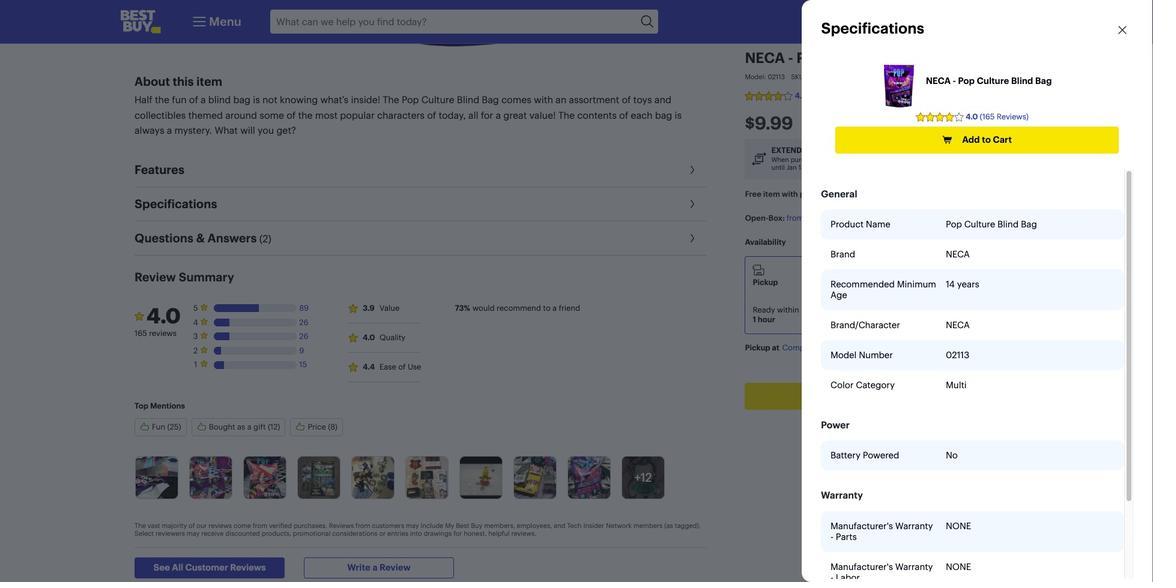 Task type: locate. For each thing, give the bounding box(es) containing it.
and left tech
[[554, 522, 565, 530]]

customer provided image, click to load a larger version image up insider
[[568, 457, 610, 499]]

1 horizontal spatial reviews
[[329, 522, 354, 530]]

reviews right purchases.
[[329, 522, 354, 530]]

a right as
[[247, 422, 251, 432]]

1 vertical spatial 26
[[299, 332, 308, 341]]

1 vertical spatial bag
[[655, 109, 672, 121]]

3 customer provided image, click to load a larger version image from the left
[[244, 457, 286, 499]]

2 vertical spatial the
[[135, 522, 146, 530]]

bestbuy.com image
[[120, 10, 161, 34]]

item up "blind"
[[196, 74, 222, 89]]

+12
[[634, 470, 652, 485]]

and inside the vast majority of our reviews come from verified purchases. reviews from customers may include my best buy members, employees, and tech insider network members (as tagged). select reviewers may receive discounted products, promotional considerations or entries into drawings for honest, helpful reviews.
[[554, 522, 565, 530]]

cart down '4.0 (165 reviews)' at right
[[993, 134, 1012, 146]]

a right write
[[373, 562, 378, 574]]

1 horizontal spatial from
[[356, 522, 370, 530]]

-
[[788, 49, 793, 67], [953, 75, 956, 87], [831, 531, 834, 543], [831, 572, 834, 583]]

1 vertical spatial review
[[380, 562, 411, 574]]

0 vertical spatial add to cart
[[962, 134, 1012, 146]]

add up power
[[848, 390, 866, 402]]

open-box: from $6.99
[[745, 213, 826, 223]]

2 horizontal spatial 2
[[863, 90, 868, 100]]

0 vertical spatial with
[[534, 94, 553, 106]]

1 vertical spatial specifications
[[135, 196, 217, 211]]

add to cart up anytime
[[962, 134, 1012, 146]]

0 horizontal spatial to
[[543, 303, 551, 313]]

2 horizontal spatial to
[[982, 134, 991, 146]]

0 vertical spatial 2
[[863, 90, 868, 100]]

and
[[655, 94, 671, 106], [554, 522, 565, 530]]

value
[[380, 303, 400, 313]]

0 vertical spatial pickup
[[753, 278, 778, 287]]

6 customer provided image, click to load a larger version image from the left
[[406, 457, 448, 499]]

0 vertical spatial this
[[173, 74, 194, 89]]

$9.99
[[745, 112, 793, 134]]

2 vertical spatial to
[[868, 390, 877, 402]]

friend
[[559, 303, 580, 313]]

you down some
[[258, 125, 274, 137]]

this right "return"
[[938, 156, 949, 164]]

0 vertical spatial and
[[655, 94, 671, 106]]

review down entries
[[380, 562, 411, 574]]

0 horizontal spatial item
[[196, 74, 222, 89]]

1 horizontal spatial 2
[[263, 232, 268, 245]]

most
[[315, 109, 338, 121]]

- inside manufacturer's warranty - labor
[[831, 572, 834, 583]]

of left use
[[398, 362, 406, 372]]

1 horizontal spatial 02113
[[946, 350, 970, 361]]

add to cart button up anytime
[[835, 127, 1119, 154]]

of up get?
[[287, 109, 296, 121]]

add for the top add to cart button
[[962, 134, 980, 146]]

1 vertical spatial model
[[831, 350, 857, 361]]

bag inside about this item half the fun of a blind bag is not knowing what's inside! the pop culture blind bag comes with an assortment of toys and collectibles themed around some of the most popular characters of today, all for a great value! the contents of each bag is always a mystery. what will you get?
[[482, 94, 499, 106]]

1 manufacturer's from the top
[[831, 520, 893, 532]]

model left sku
[[745, 73, 764, 81]]

0 horizontal spatial review
[[135, 270, 176, 285]]

1 horizontal spatial is
[[675, 109, 682, 121]]

ready within 1 hour
[[753, 305, 801, 324]]

and right toys
[[655, 94, 671, 106]]

bag up around
[[233, 94, 250, 106]]

0 vertical spatial to
[[982, 134, 991, 146]]

1 vertical spatial item
[[950, 156, 964, 164]]

3
[[193, 332, 198, 341]]

4.0 (165 reviews)
[[966, 112, 1029, 121]]

pop culture blind bag
[[946, 219, 1037, 230]]

0 vertical spatial you
[[258, 125, 274, 137]]

1 caret-right icon image from the top
[[685, 163, 699, 177]]

1 horizontal spatial with
[[782, 189, 798, 198]]

2 : from the left
[[803, 73, 805, 81]]

1 from from the left
[[253, 522, 267, 530]]

product name
[[831, 219, 891, 230]]

:
[[764, 73, 766, 81], [803, 73, 805, 81]]

helpful
[[488, 530, 510, 538]]

customer provided image, click to load a larger version image
[[136, 457, 178, 499], [190, 457, 232, 499], [244, 457, 286, 499], [298, 457, 340, 499], [352, 457, 394, 499], [406, 457, 448, 499], [460, 457, 502, 499], [514, 457, 556, 499], [568, 457, 610, 499], [622, 457, 664, 499]]

or
[[379, 530, 386, 538]]

0 vertical spatial cart
[[993, 134, 1012, 146]]

the up characters
[[383, 94, 399, 106]]

this inside about this item half the fun of a blind bag is not knowing what's inside! the pop culture blind bag comes with an assortment of toys and collectibles themed around some of the most popular characters of today, all for a great value! the contents of each bag is always a mystery. what will you get?
[[173, 74, 194, 89]]

02113 up "multi"
[[946, 350, 970, 361]]

2 vertical spatial 2
[[193, 346, 198, 355]]

1 vertical spatial 02113
[[946, 350, 970, 361]]

manufacturer's
[[831, 520, 893, 532], [831, 561, 893, 573]]

cart down number
[[879, 390, 898, 402]]

of inside the vast majority of our reviews come from verified purchases. reviews from customers may include my best buy members, employees, and tech insider network members (as tagged). select reviewers may receive discounted products, promotional considerations or entries into drawings for honest, helpful reviews.
[[189, 522, 195, 530]]

2 from from the left
[[356, 522, 370, 530]]

0 vertical spatial review
[[135, 270, 176, 285]]

the down knowing
[[298, 109, 313, 121]]

caret-right icon image inside specifications button
[[685, 197, 699, 211]]

1 horizontal spatial the
[[383, 94, 399, 106]]

with up open-box: from $6.99
[[782, 189, 798, 198]]

2 right answers
[[263, 232, 268, 245]]

the up the collectibles
[[155, 94, 169, 106]]

what's
[[320, 94, 349, 106]]

battery
[[831, 450, 861, 461]]

extended
[[771, 145, 812, 155]]

extended holiday return period heading
[[771, 145, 997, 155]]

item right free
[[763, 189, 780, 198]]

bag
[[920, 49, 946, 67], [1035, 75, 1052, 87], [482, 94, 499, 106], [1021, 219, 1037, 230]]

see
[[153, 562, 170, 574]]

: left sku
[[764, 73, 766, 81]]

1 horizontal spatial reviews
[[209, 522, 232, 530]]

model
[[745, 73, 764, 81], [831, 350, 857, 361]]

ready
[[753, 305, 775, 315]]

from
[[253, 522, 267, 530], [356, 522, 370, 530]]

0 horizontal spatial you
[[258, 125, 274, 137]]

1 vertical spatial 2
[[263, 232, 268, 245]]

model up color
[[831, 350, 857, 361]]

from right come on the left bottom of page
[[253, 522, 267, 530]]

to left 'friend'
[[543, 303, 551, 313]]

1 vertical spatial add to cart
[[848, 390, 898, 402]]

0 horizontal spatial is
[[253, 94, 260, 106]]

questions left & at the top of page
[[135, 231, 193, 246]]

blind inside neca - pop culture blind bag model : 02113 sku : 6419832
[[881, 49, 917, 67]]

0 horizontal spatial specifications
[[135, 196, 217, 211]]

with up value!
[[534, 94, 553, 106]]

neca - pop culture blind bag
[[926, 75, 1052, 87]]

1 horizontal spatial and
[[655, 94, 671, 106]]

0 horizontal spatial with
[[534, 94, 553, 106]]

of right fun
[[189, 94, 198, 106]]

0 vertical spatial none
[[946, 520, 971, 532]]

questions
[[908, 90, 945, 100], [135, 231, 193, 246]]

themed
[[188, 109, 223, 121]]

specifications up neca - pop culture blind bag model : 02113 sku : 6419832
[[821, 19, 924, 37]]

review summary
[[135, 270, 234, 285]]

reviews.
[[511, 530, 537, 538]]

26 up the 9
[[299, 332, 308, 341]]

to for add to cart button to the bottom
[[868, 390, 877, 402]]

is
[[253, 94, 260, 106], [675, 109, 682, 121]]

manufacturer's for labor
[[831, 561, 893, 573]]

you down period
[[891, 156, 903, 164]]

1 vertical spatial questions
[[135, 231, 193, 246]]

4.0 left (165
[[966, 112, 978, 121]]

1 26 from the top
[[299, 317, 308, 327]]

of left our
[[189, 522, 195, 530]]

not
[[263, 94, 277, 106]]

2
[[863, 90, 868, 100], [263, 232, 268, 245], [193, 346, 198, 355]]

1 vertical spatial reviews
[[209, 522, 232, 530]]

0 vertical spatial reviews
[[149, 329, 177, 338]]

1 vertical spatial with
[[782, 189, 798, 198]]

specifications down features
[[135, 196, 217, 211]]

0 vertical spatial 02113
[[768, 73, 785, 81]]

3.9
[[363, 303, 375, 313]]

0 horizontal spatial from
[[253, 522, 267, 530]]

color
[[831, 380, 854, 391]]

as
[[237, 422, 245, 432]]

specifications inside specifications button
[[135, 196, 217, 211]]

may left include
[[406, 522, 419, 530]]

1 horizontal spatial you
[[891, 156, 903, 164]]

(165
[[980, 112, 995, 121]]

0 vertical spatial item
[[196, 74, 222, 89]]

may
[[406, 522, 419, 530], [187, 530, 200, 538]]

reviews)
[[997, 112, 1029, 121]]

questions right answered
[[908, 90, 945, 100]]

manufacturer's inside manufacturer's warranty - parts
[[831, 520, 893, 532]]

customer provided image, click to load a larger version image up customers
[[352, 457, 394, 499]]

2 down 3
[[193, 346, 198, 355]]

1 vertical spatial to
[[543, 303, 551, 313]]

this
[[173, 74, 194, 89], [938, 156, 949, 164]]

warranty down the battery
[[821, 490, 863, 502]]

review inside button
[[380, 562, 411, 574]]

neca down 14 years
[[946, 320, 970, 331]]

a up themed
[[201, 94, 206, 106]]

to right color
[[868, 390, 877, 402]]

to up anytime
[[982, 134, 991, 146]]

caret-right icon image
[[685, 163, 699, 177], [685, 197, 699, 211]]

reviews inside button
[[230, 562, 266, 574]]

see all customer reviews button
[[135, 558, 285, 579]]

customer provided image, click to load a larger version image up purchases.
[[298, 457, 340, 499]]

warranty down manufacturer's warranty - parts
[[895, 561, 933, 573]]

item left anytime
[[950, 156, 964, 164]]

quality
[[380, 333, 405, 342]]

for inside the vast majority of our reviews come from verified purchases. reviews from customers may include my best buy members, employees, and tech insider network members (as tagged). select reviewers may receive discounted products, promotional considerations or entries into drawings for honest, helpful reviews.
[[454, 530, 462, 538]]

0 horizontal spatial for
[[454, 530, 462, 538]]

0 vertical spatial add
[[962, 134, 980, 146]]

manufacturer's up manufacturer's warranty - labor
[[831, 520, 893, 532]]

1 vertical spatial and
[[554, 522, 565, 530]]

2 26 from the top
[[299, 332, 308, 341]]

4.0 quality
[[363, 333, 405, 342]]

about
[[135, 74, 170, 89]]

(as
[[664, 522, 673, 530]]

- inside neca - pop culture blind bag model : 02113 sku : 6419832
[[788, 49, 793, 67]]

1 left the 'hour'
[[753, 314, 756, 324]]

customer provided image, click to load a larger version image up include
[[406, 457, 448, 499]]

you inside the extended holiday return period when purchased now through dec 30, you can return this item anytime until jan 13.
[[891, 156, 903, 164]]

contents
[[577, 109, 617, 121]]

review left summary
[[135, 270, 176, 285]]

0 vertical spatial for
[[481, 109, 493, 121]]

each
[[631, 109, 653, 121]]

at
[[772, 343, 779, 353]]

1 vertical spatial 1
[[194, 360, 197, 370]]

employees,
[[517, 522, 552, 530]]

culture inside about this item half the fun of a blind bag is not knowing what's inside! the pop culture blind bag comes with an assortment of toys and collectibles themed around some of the most popular characters of today, all for a great value! the contents of each bag is always a mystery. what will you get?
[[421, 94, 454, 106]]

answers
[[208, 231, 257, 246]]

for left 'honest,'
[[454, 530, 462, 538]]

the left vast on the left bottom of page
[[135, 522, 146, 530]]

1 horizontal spatial add
[[962, 134, 980, 146]]

1 vertical spatial manufacturer's
[[831, 561, 893, 573]]

8 customer provided image, click to load a larger version image from the left
[[514, 457, 556, 499]]

26 for 4
[[299, 317, 308, 327]]

2 left answered
[[863, 90, 868, 100]]

customer provided image, click to load a larger version image up members
[[622, 457, 664, 499]]

10 customer provided image, click to load a larger version image from the left
[[622, 457, 664, 499]]

4.0
[[795, 90, 807, 100], [966, 112, 978, 121], [147, 303, 181, 329], [363, 333, 375, 342]]

)
[[268, 232, 271, 245]]

1 none from the top
[[946, 520, 971, 532]]

neca up the "4.0" link in the right of the page
[[745, 49, 785, 67]]

features
[[135, 162, 184, 177]]

bag right the each
[[655, 109, 672, 121]]

may left receive
[[187, 530, 200, 538]]

is right the each
[[675, 109, 682, 121]]

caret-right icon image inside features button
[[685, 163, 699, 177]]

name
[[866, 219, 891, 230]]

dec
[[839, 314, 854, 324]]

manufacturer's inside manufacturer's warranty - labor
[[831, 561, 893, 573]]

0 horizontal spatial model
[[745, 73, 764, 81]]

2 vertical spatial warranty
[[895, 561, 933, 573]]

1 horizontal spatial specifications
[[821, 19, 924, 37]]

review
[[135, 270, 176, 285], [380, 562, 411, 574]]

customer provided image, click to load a larger version image up vast on the left bottom of page
[[136, 457, 178, 499]]

1 horizontal spatial cart
[[993, 134, 1012, 146]]

2 none from the top
[[946, 561, 971, 573]]

pickup left at
[[745, 343, 770, 353]]

warranty up manufacturer's warranty - labor
[[895, 520, 933, 532]]

1 horizontal spatial for
[[481, 109, 493, 121]]

box:
[[768, 213, 785, 223]]

reviews right the 165
[[149, 329, 177, 338]]

2 manufacturer's from the top
[[831, 561, 893, 573]]

buy
[[471, 522, 482, 530]]

1 inside ready within 1 hour
[[753, 314, 756, 324]]

1 vertical spatial warranty
[[895, 520, 933, 532]]

warranty inside manufacturer's warranty - parts
[[895, 520, 933, 532]]

power
[[821, 419, 850, 431]]

ease
[[380, 362, 396, 372]]

knowing
[[280, 94, 318, 106]]

color category
[[831, 380, 895, 391]]

: left 6419832
[[803, 73, 805, 81]]

write a review button
[[304, 558, 454, 579]]

1 horizontal spatial questions
[[908, 90, 945, 100]]

1 horizontal spatial bag
[[655, 109, 672, 121]]

0 horizontal spatial and
[[554, 522, 565, 530]]

compton button
[[782, 343, 816, 353]]

add to cart
[[962, 134, 1012, 146], [848, 390, 898, 402]]

warranty for manufacturer's warranty - parts
[[895, 520, 933, 532]]

blind inside about this item half the fun of a blind bag is not knowing what's inside! the pop culture blind bag comes with an assortment of toys and collectibles themed around some of the most popular characters of today, all for a great value! the contents of each bag is always a mystery. what will you get?
[[457, 94, 479, 106]]

2 customer provided image, click to load a larger version image from the left
[[190, 457, 232, 499]]

1 vertical spatial for
[[454, 530, 462, 538]]

of left toys
[[622, 94, 631, 106]]

1 vertical spatial pickup
[[745, 343, 770, 353]]

02113 left sku
[[768, 73, 785, 81]]

0 vertical spatial caret-right icon image
[[685, 163, 699, 177]]

0 horizontal spatial reviews
[[230, 562, 266, 574]]

2 for 2 answered questions
[[863, 90, 868, 100]]

customer provided image, click to load a larger version image up our
[[190, 457, 232, 499]]

parts
[[836, 531, 857, 543]]

reviews right our
[[209, 522, 232, 530]]

none for manufacturer's warranty - parts
[[946, 520, 971, 532]]

add to cart down number
[[848, 390, 898, 402]]

0 vertical spatial reviews
[[329, 522, 354, 530]]

add up anytime
[[962, 134, 980, 146]]

0 vertical spatial add to cart button
[[835, 127, 1119, 154]]

the down an
[[558, 109, 575, 121]]

0 vertical spatial bag
[[233, 94, 250, 106]]

1 vertical spatial is
[[675, 109, 682, 121]]

neca - pop culture blind bag model : 02113 sku : 6419832
[[745, 49, 946, 81]]

customer provided image, click to load a larger version image up buy
[[460, 457, 502, 499]]

14
[[946, 279, 955, 290]]

1 horizontal spatial :
[[803, 73, 805, 81]]

warranty inside manufacturer's warranty - labor
[[895, 561, 933, 573]]

for inside about this item half the fun of a blind bag is not knowing what's inside! the pop culture blind bag comes with an assortment of toys and collectibles themed around some of the most popular characters of today, all for a great value! the contents of each bag is always a mystery. what will you get?
[[481, 109, 493, 121]]

return
[[917, 156, 936, 164]]

add to cart button up power
[[745, 383, 982, 410]]

from left or
[[356, 522, 370, 530]]

add
[[962, 134, 980, 146], [848, 390, 866, 402]]

pop
[[796, 49, 823, 67], [958, 75, 975, 87], [402, 94, 419, 106], [946, 219, 962, 230]]

for right 'all'
[[481, 109, 493, 121]]

customer provided image, click to load a larger version image up verified
[[244, 457, 286, 499]]

0 horizontal spatial add to cart
[[848, 390, 898, 402]]

7 customer provided image, click to load a larger version image from the left
[[460, 457, 502, 499]]

0 vertical spatial questions
[[908, 90, 945, 100]]

1 vertical spatial cart
[[879, 390, 898, 402]]

1 down 3
[[194, 360, 197, 370]]

reviews inside the vast majority of our reviews come from verified purchases. reviews from customers may include my best buy members, employees, and tech insider network members (as tagged). select reviewers may receive discounted products, promotional considerations or entries into drawings for honest, helpful reviews.
[[209, 522, 232, 530]]

anytime
[[966, 156, 990, 164]]

customer provided image, click to load a larger version image up employees,
[[514, 457, 556, 499]]

neca - pop culture blind bag image
[[884, 65, 914, 108]]

4.0 left quality at the bottom left of page
[[363, 333, 375, 342]]

manufacturer's down parts
[[831, 561, 893, 573]]

2 horizontal spatial item
[[950, 156, 964, 164]]

receive
[[201, 530, 224, 538]]

2 caret-right icon image from the top
[[685, 197, 699, 211]]

great
[[503, 109, 527, 121]]

this up fun
[[173, 74, 194, 89]]

1 vertical spatial reviews
[[230, 562, 266, 574]]

(
[[259, 232, 263, 245]]

close image
[[1117, 24, 1129, 36]]

is left not
[[253, 94, 260, 106]]

26 down 89
[[299, 317, 308, 327]]

1 horizontal spatial item
[[763, 189, 780, 198]]

1 horizontal spatial this
[[938, 156, 949, 164]]

1 horizontal spatial the
[[298, 109, 313, 121]]

neca up 14 years
[[946, 249, 970, 260]]

main element
[[190, 10, 241, 34]]

1 horizontal spatial add to cart
[[962, 134, 1012, 146]]

9 customer provided image, click to load a larger version image from the left
[[568, 457, 610, 499]]

pickup up ready
[[753, 278, 778, 287]]

89
[[299, 303, 309, 313]]

recommended
[[831, 279, 895, 290]]

0 horizontal spatial the
[[155, 94, 169, 106]]

item inside about this item half the fun of a blind bag is not knowing what's inside! the pop culture blind bag comes with an assortment of toys and collectibles themed around some of the most popular characters of today, all for a great value! the contents of each bag is always a mystery. what will you get?
[[196, 74, 222, 89]]

0 vertical spatial manufacturer's
[[831, 520, 893, 532]]

1 vertical spatial you
[[891, 156, 903, 164]]

reviews down the discounted
[[230, 562, 266, 574]]



Task type: vqa. For each thing, say whether or not it's contained in the screenshot.


Task type: describe. For each thing, give the bounding box(es) containing it.
customer
[[185, 562, 228, 574]]

today,
[[439, 109, 466, 121]]

powered
[[863, 450, 899, 461]]

reviews inside the vast majority of our reviews come from verified purchases. reviews from customers may include my best buy members, employees, and tech insider network members (as tagged). select reviewers may receive discounted products, promotional considerations or entries into drawings for honest, helpful reviews.
[[329, 522, 354, 530]]

assortment
[[569, 94, 619, 106]]

verified
[[269, 522, 292, 530]]

4.0 left the 4
[[147, 303, 181, 329]]

to for the top add to cart button
[[982, 134, 991, 146]]

all
[[468, 109, 478, 121]]

2 vertical spatial item
[[763, 189, 780, 198]]

brand/character
[[831, 320, 900, 331]]

pop inside about this item half the fun of a blind bag is not knowing what's inside! the pop culture blind bag comes with an assortment of toys and collectibles themed around some of the most popular characters of today, all for a great value! the contents of each bag is always a mystery. what will you get?
[[402, 94, 419, 106]]

model inside neca - pop culture blind bag model : 02113 sku : 6419832
[[745, 73, 764, 81]]

value!
[[529, 109, 556, 121]]

cart for add to cart button to the bottom
[[879, 390, 898, 402]]

02113 inside neca - pop culture blind bag model : 02113 sku : 6419832
[[768, 73, 785, 81]]

73 % would recommend to a friend
[[455, 303, 580, 313]]

insider
[[583, 522, 604, 530]]

pickup for pickup
[[753, 278, 778, 287]]

2 inside questions & answers ( 2 )
[[263, 232, 268, 245]]

about this item half the fun of a blind bag is not knowing what's inside! the pop culture blind bag comes with an assortment of toys and collectibles themed around some of the most popular characters of today, all for a great value! the contents of each bag is always a mystery. what will you get?
[[135, 74, 682, 137]]

cart for the top add to cart button
[[993, 134, 1012, 146]]

multi
[[946, 380, 967, 391]]

neca inside neca - pop culture blind bag model : 02113 sku : 6419832
[[745, 49, 785, 67]]

4.0 link
[[745, 90, 858, 101]]

our
[[197, 522, 207, 530]]

none for manufacturer's warranty - labor
[[946, 561, 971, 573]]

from $6.99
[[786, 213, 826, 223]]

recommend
[[497, 303, 541, 313]]

members,
[[484, 522, 515, 530]]

shipping
[[826, 278, 860, 287]]

the inside the vast majority of our reviews come from verified purchases. reviews from customers may include my best buy members, employees, and tech insider network members (as tagged). select reviewers may receive discounted products, promotional considerations or entries into drawings for honest, helpful reviews.
[[135, 522, 146, 530]]

1 vertical spatial the
[[298, 109, 313, 121]]

Type to search. Navigate forward to hear suggestions text field
[[270, 10, 638, 34]]

1 vertical spatial add to cart button
[[745, 383, 982, 410]]

come
[[234, 522, 251, 530]]

0 horizontal spatial 1
[[194, 360, 197, 370]]

pop inside neca - pop culture blind bag model : 02113 sku : 6419832
[[796, 49, 823, 67]]

bag inside neca - pop culture blind bag model : 02113 sku : 6419832
[[920, 49, 946, 67]]

fun
[[152, 422, 165, 432]]

majority
[[162, 522, 187, 530]]

see all customer reviews
[[153, 562, 266, 574]]

drawings
[[424, 530, 452, 538]]

collectibles
[[135, 109, 186, 121]]

bought
[[209, 422, 235, 432]]

price
[[308, 422, 326, 432]]

0 horizontal spatial reviews
[[149, 329, 177, 338]]

of left the each
[[619, 109, 628, 121]]

caret-right icon image for features
[[685, 163, 699, 177]]

1 customer provided image, click to load a larger version image from the left
[[136, 457, 178, 499]]

this inside the extended holiday return period when purchased now through dec 30, you can return this item anytime until jan 13.
[[938, 156, 949, 164]]

an
[[556, 94, 566, 106]]

fun
[[172, 94, 187, 106]]

all
[[172, 562, 183, 574]]

1 horizontal spatial may
[[406, 522, 419, 530]]

half
[[135, 94, 152, 106]]

until
[[771, 163, 785, 172]]

around
[[225, 109, 257, 121]]

add to cart for the top add to cart button
[[962, 134, 1012, 146]]

a left 'friend'
[[553, 303, 557, 313]]

a left great on the left top
[[496, 109, 501, 121]]

use
[[408, 362, 421, 372]]

4.0 down sku
[[795, 90, 807, 100]]

&
[[196, 231, 205, 246]]

4.4 ease of use
[[363, 362, 421, 372]]

inside!
[[351, 94, 380, 106]]

price (8)
[[308, 422, 338, 432]]

5 customer provided image, click to load a larger version image from the left
[[352, 457, 394, 499]]

return
[[850, 145, 881, 155]]

customers
[[372, 522, 404, 530]]

free item with purchase
[[745, 189, 835, 198]]

0 horizontal spatial questions
[[135, 231, 193, 246]]

years
[[957, 279, 979, 290]]

manufacturer's warranty - labor
[[831, 561, 933, 583]]

by
[[848, 305, 857, 315]]

- inside manufacturer's warranty - parts
[[831, 531, 834, 543]]

and inside about this item half the fun of a blind bag is not knowing what's inside! the pop culture blind bag comes with an assortment of toys and collectibles themed around some of the most popular characters of today, all for a great value! the contents of each bag is always a mystery. what will you get?
[[655, 94, 671, 106]]

15
[[299, 360, 307, 370]]

age
[[831, 290, 847, 301]]

item inside the extended holiday return period when purchased now through dec 30, you can return this item anytime until jan 13.
[[950, 156, 964, 164]]

1 horizontal spatial model
[[831, 350, 857, 361]]

2 answered questions link
[[863, 90, 945, 100]]

0 vertical spatial warranty
[[821, 490, 863, 502]]

labor
[[836, 572, 860, 583]]

2 answered questions
[[863, 90, 945, 100]]

165
[[135, 329, 147, 338]]

popular
[[340, 109, 375, 121]]

(8)
[[328, 422, 338, 432]]

free
[[745, 189, 761, 198]]

manufacturer's for parts
[[831, 520, 893, 532]]

product
[[831, 219, 864, 230]]

you inside about this item half the fun of a blind bag is not knowing what's inside! the pop culture blind bag comes with an assortment of toys and collectibles themed around some of the most popular characters of today, all for a great value! the contents of each bag is always a mystery. what will you get?
[[258, 125, 274, 137]]

caret-right icon image for specifications
[[685, 197, 699, 211]]

%
[[464, 303, 470, 313]]

battery powered
[[831, 450, 899, 461]]

add for add to cart button to the bottom
[[848, 390, 866, 402]]

warranty for manufacturer's warranty - labor
[[895, 561, 933, 573]]

a inside write a review button
[[373, 562, 378, 574]]

4 customer provided image, click to load a larger version image from the left
[[298, 457, 340, 499]]

0 vertical spatial the
[[383, 94, 399, 106]]

write
[[347, 562, 370, 574]]

manufacturer's warranty - parts
[[831, 520, 933, 543]]

open-
[[745, 213, 768, 223]]

neca up 2 answered questions
[[926, 75, 951, 87]]

customer provided image, click to load a larger version image inside the +12 button
[[622, 457, 664, 499]]

considerations
[[332, 530, 378, 538]]

within
[[777, 305, 799, 315]]

26 for 3
[[299, 332, 308, 341]]

through
[[840, 156, 864, 164]]

0 horizontal spatial may
[[187, 530, 200, 538]]

hour
[[758, 314, 775, 324]]

0 vertical spatial specifications
[[821, 19, 924, 37]]

questions & answers ( 2 )
[[135, 231, 271, 246]]

2 horizontal spatial the
[[558, 109, 575, 121]]

extended holiday return period when purchased now through dec 30, you can return this item anytime until jan 13.
[[771, 145, 990, 172]]

best
[[456, 522, 469, 530]]

summary
[[179, 270, 234, 285]]

a down the collectibles
[[167, 125, 172, 137]]

2 for 2
[[193, 346, 198, 355]]

it
[[841, 305, 846, 315]]

holiday
[[814, 145, 848, 155]]

pickup for pickup at compton
[[745, 343, 770, 353]]

for for item
[[481, 109, 493, 121]]

brand
[[831, 249, 855, 260]]

top mentions
[[135, 401, 185, 411]]

culture inside neca - pop culture blind bag model : 02113 sku : 6419832
[[826, 49, 878, 67]]

period
[[883, 145, 912, 155]]

jan 13.
[[786, 163, 807, 172]]

0 vertical spatial is
[[253, 94, 260, 106]]

select
[[135, 530, 154, 538]]

3.9 value
[[363, 303, 400, 313]]

minimum
[[897, 279, 936, 290]]

fun (25)
[[152, 422, 181, 432]]

4
[[193, 317, 198, 327]]

add to cart for add to cart button to the bottom
[[848, 390, 898, 402]]

compton
[[782, 343, 816, 353]]

of left the today,
[[427, 109, 436, 121]]

for for majority
[[454, 530, 462, 538]]

+12 button
[[622, 456, 665, 499]]

1 : from the left
[[764, 73, 766, 81]]

toys
[[633, 94, 652, 106]]

5
[[193, 303, 198, 313]]

with inside about this item half the fun of a blind bag is not knowing what's inside! the pop culture blind bag comes with an assortment of toys and collectibles themed around some of the most popular characters of today, all for a great value! the contents of each bag is always a mystery. what will you get?
[[534, 94, 553, 106]]



